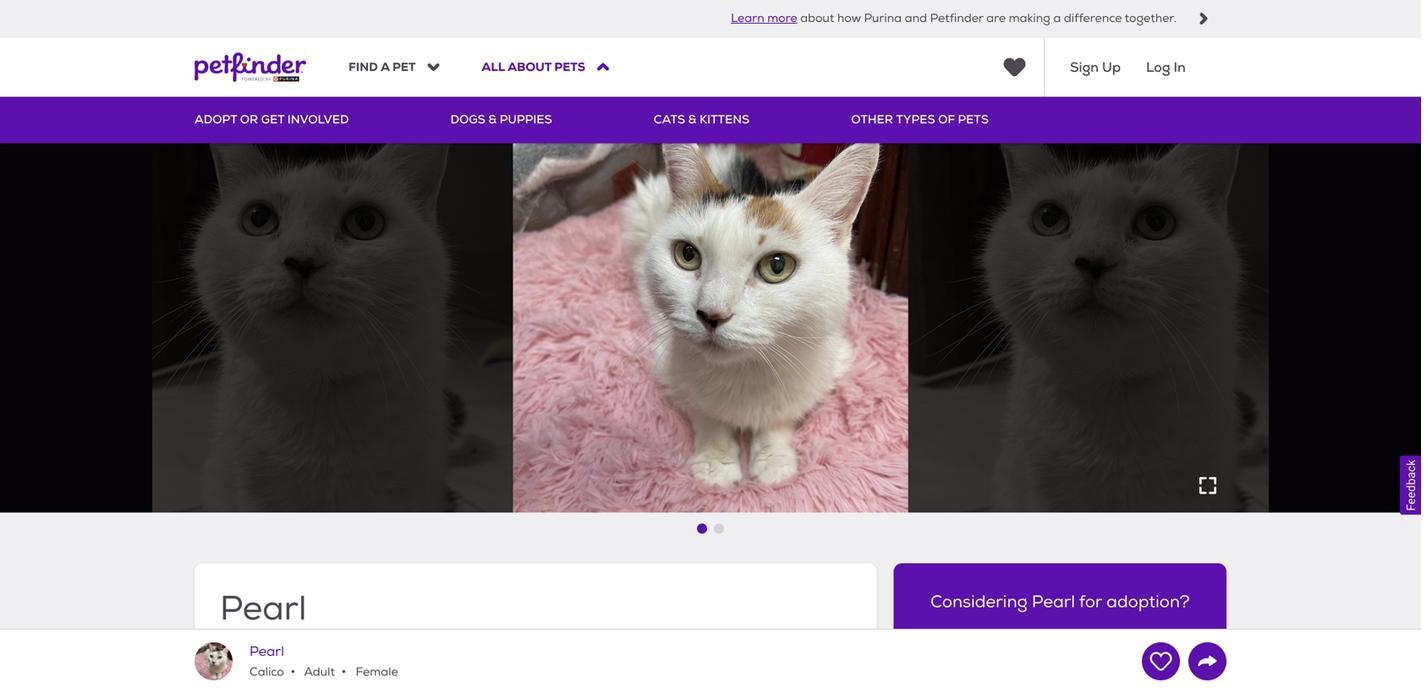 Task type: vqa. For each thing, say whether or not it's contained in the screenshot.
adoption?
yes



Task type: locate. For each thing, give the bounding box(es) containing it.
adopt or get involved link
[[195, 97, 349, 143]]

petfinder home image
[[195, 38, 306, 97]]

1 horizontal spatial pets
[[958, 112, 989, 128]]

0 horizontal spatial &
[[489, 112, 497, 128]]

pearl for adult
[[250, 644, 284, 661]]

log in
[[1146, 58, 1186, 76]]

adopt or get involved
[[195, 112, 349, 128]]

dogs & puppies link
[[451, 97, 552, 143]]

female
[[353, 665, 398, 680]]

calico
[[220, 656, 259, 673], [250, 665, 284, 680]]

get
[[261, 112, 285, 128]]

nj
[[361, 656, 380, 673]]

find a pet
[[349, 59, 416, 75]]

calico left perrineville,
[[220, 656, 259, 673]]

& for kittens
[[688, 112, 697, 128]]

pets
[[554, 59, 586, 75], [958, 112, 989, 128]]

0 horizontal spatial pearl, an adoptable calico in perrineville, nj_image-2 image
[[118, 97, 513, 513]]

0 horizontal spatial pets
[[554, 59, 586, 75]]

pearl image
[[195, 643, 233, 681]]

all about pets
[[482, 59, 586, 75]]

sign up
[[1070, 58, 1121, 76]]

considering       pearl       for adoption?
[[931, 592, 1190, 613]]

pearl
[[220, 588, 307, 631], [1032, 592, 1076, 613], [250, 644, 284, 661]]

dogs & puppies
[[451, 112, 552, 128]]

1 vertical spatial pets
[[958, 112, 989, 128]]

sign
[[1070, 58, 1099, 76]]

adopt
[[195, 112, 237, 128]]

1 & from the left
[[489, 112, 497, 128]]

&
[[489, 112, 497, 128], [688, 112, 697, 128]]

1 pearl, an adoptable calico in perrineville, nj_image-2 image from the left
[[118, 97, 513, 513]]

considering
[[931, 592, 1028, 613]]

1 horizontal spatial &
[[688, 112, 697, 128]]

& right 'cats'
[[688, 112, 697, 128]]

primary element
[[195, 97, 1227, 143]]

perrineville,
[[280, 656, 357, 673]]

& right dogs
[[489, 112, 497, 128]]

pets right about
[[554, 59, 586, 75]]

pet type element
[[220, 654, 380, 676]]

or
[[240, 112, 258, 128]]

pearl for perrineville, nj
[[220, 588, 307, 631]]

pearl, an adoptable calico in perrineville, nj_image-2 image
[[118, 97, 513, 513], [909, 97, 1304, 513]]

pets right the of at the top right
[[958, 112, 989, 128]]

2 & from the left
[[688, 112, 697, 128]]

all
[[482, 59, 505, 75]]

puppies
[[500, 112, 552, 128]]

a
[[381, 59, 390, 75]]

0 vertical spatial pets
[[554, 59, 586, 75]]

pearl right pearl image
[[250, 644, 284, 661]]

other
[[851, 112, 893, 128]]

calico link
[[220, 656, 259, 673]]

1 horizontal spatial pearl, an adoptable calico in perrineville, nj_image-2 image
[[909, 97, 1304, 513]]

cats
[[654, 112, 685, 128]]

pearl left for
[[1032, 592, 1076, 613]]

pearl up the calico link
[[220, 588, 307, 631]]

dogs
[[451, 112, 486, 128]]

adoption?
[[1107, 592, 1190, 613]]



Task type: describe. For each thing, give the bounding box(es) containing it.
up
[[1102, 58, 1121, 76]]

find
[[349, 59, 378, 75]]

calico inside pet type element
[[220, 656, 259, 673]]

sign up button
[[1070, 38, 1121, 97]]

about
[[508, 59, 552, 75]]

perrineville, nj
[[280, 656, 380, 673]]

other types of pets
[[851, 112, 989, 128]]

log
[[1146, 58, 1171, 76]]

pets inside 'link'
[[958, 112, 989, 128]]

log in button
[[1146, 38, 1186, 97]]

involved
[[288, 112, 349, 128]]

all about pets button
[[482, 59, 609, 75]]

cats & kittens
[[654, 112, 750, 128]]

other types of pets link
[[851, 97, 989, 143]]

in
[[1174, 58, 1186, 76]]

of
[[938, 112, 955, 128]]

pearl main content
[[0, 97, 1421, 694]]

types
[[896, 112, 935, 128]]

find a pet button
[[349, 59, 440, 75]]

& for puppies
[[489, 112, 497, 128]]

kittens
[[700, 112, 750, 128]]

pearl, an adoptable calico in perrineville, nj_image-1 image
[[513, 97, 908, 513]]

adult
[[302, 665, 335, 680]]

for
[[1079, 592, 1102, 613]]

2 pearl, an adoptable calico in perrineville, nj_image-2 image from the left
[[909, 97, 1304, 513]]

pet
[[393, 59, 416, 75]]

calico left adult
[[250, 665, 284, 680]]

cats & kittens link
[[654, 97, 750, 143]]



